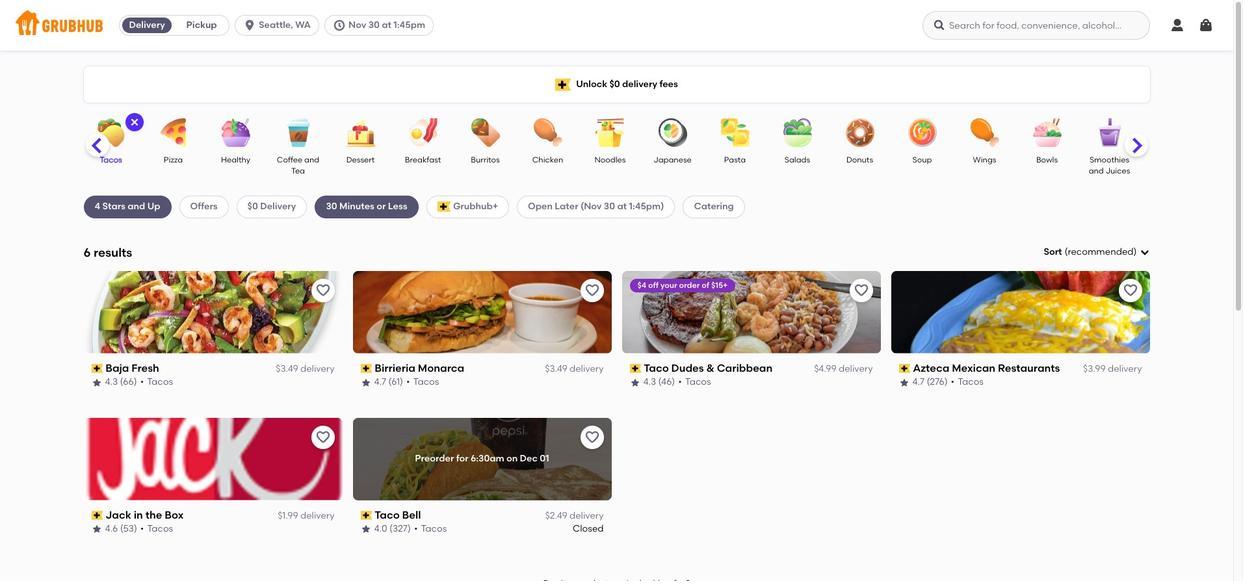 Task type: describe. For each thing, give the bounding box(es) containing it.
seattle, wa button
[[235, 15, 324, 36]]

your
[[661, 281, 677, 290]]

azteca
[[913, 362, 950, 374]]

• for fresh
[[140, 377, 144, 388]]

tacos for taco dudes & caribbean
[[685, 377, 711, 388]]

taco bell
[[375, 509, 421, 521]]

taco dudes & caribbean logo image
[[622, 271, 881, 354]]

of
[[702, 281, 709, 290]]

mexican
[[952, 362, 996, 374]]

)
[[1134, 246, 1137, 258]]

$2.49 delivery
[[545, 510, 604, 522]]

fresh
[[132, 362, 159, 374]]

$3.49 delivery for baja fresh
[[276, 364, 335, 375]]

coffee and tea
[[277, 155, 319, 176]]

star icon image for baja fresh
[[91, 378, 102, 388]]

save this restaurant image for azteca mexican restaurants
[[1123, 283, 1138, 298]]

• for monarca
[[406, 377, 410, 388]]

coffee and tea image
[[275, 118, 321, 147]]

2 vertical spatial and
[[128, 201, 145, 212]]

grubhub plus flag logo image for grubhub+
[[437, 202, 451, 212]]

sort ( recommended )
[[1044, 246, 1137, 258]]

nov 30 at 1:45pm button
[[324, 15, 439, 36]]

unlock
[[576, 79, 607, 90]]

$3.49 delivery for birrieria monarca
[[545, 364, 604, 375]]

wings image
[[962, 118, 1008, 147]]

6
[[84, 245, 91, 260]]

4.3 for taco dudes & caribbean
[[643, 377, 656, 388]]

subscription pass image for jack in the box
[[91, 511, 103, 520]]

(
[[1065, 246, 1068, 258]]

1 horizontal spatial save this restaurant image
[[854, 283, 869, 298]]

baja fresh
[[105, 362, 159, 374]]

6 results
[[84, 245, 132, 260]]

4.7 (276)
[[913, 377, 948, 388]]

30 inside button
[[369, 20, 380, 31]]

1:45pm
[[394, 20, 425, 31]]

birrieria monarca logo image
[[353, 271, 612, 354]]

breakfast image
[[400, 118, 446, 147]]

or
[[377, 201, 386, 212]]

wa
[[295, 20, 311, 31]]

4.7 for birrieria monarca
[[374, 377, 386, 388]]

delivery for taco dudes & caribbean
[[839, 364, 873, 375]]

dessert
[[346, 155, 375, 165]]

burritos image
[[463, 118, 508, 147]]

order
[[679, 281, 700, 290]]

• tacos for dudes
[[678, 377, 711, 388]]

$3.49 for fresh
[[276, 364, 298, 375]]

$3.49 for monarca
[[545, 364, 567, 375]]

seattle,
[[259, 20, 293, 31]]

Search for food, convenience, alcohol... search field
[[923, 11, 1150, 40]]

open later (nov 30 at 1:45pm)
[[528, 201, 664, 212]]

salads image
[[775, 118, 820, 147]]

(61)
[[389, 377, 403, 388]]

taco dudes & caribbean
[[644, 362, 773, 374]]

$3.99 delivery
[[1084, 364, 1142, 375]]

breakfast
[[405, 155, 441, 165]]

(327)
[[390, 524, 411, 535]]

tacos for birrieria monarca
[[413, 377, 439, 388]]

unlock $0 delivery fees
[[576, 79, 678, 90]]

box
[[165, 509, 184, 521]]

bowls image
[[1025, 118, 1070, 147]]

0 horizontal spatial 30
[[326, 201, 337, 212]]

seattle, wa
[[259, 20, 311, 31]]

svg image inside seattle, wa button
[[243, 19, 256, 32]]

$4
[[638, 281, 647, 290]]

4
[[95, 201, 100, 212]]

offers
[[190, 201, 218, 212]]

save this restaurant image for jack in the box
[[315, 430, 331, 445]]

none field containing sort
[[1044, 246, 1150, 259]]

fees
[[660, 79, 678, 90]]

delivery for birrieria monarca
[[570, 364, 604, 375]]

soup
[[913, 155, 932, 165]]

4.6
[[105, 524, 118, 535]]

tacos for jack in the box
[[147, 524, 173, 535]]

4.3 for baja fresh
[[105, 377, 118, 388]]

save this restaurant image for baja fresh
[[315, 283, 331, 298]]

(66)
[[120, 377, 137, 388]]

$1.99
[[278, 510, 298, 522]]

jack
[[105, 509, 131, 521]]

dudes
[[672, 362, 704, 374]]

birrieria
[[375, 362, 416, 374]]

open
[[528, 201, 553, 212]]

(46)
[[658, 377, 675, 388]]

pickup
[[186, 20, 217, 31]]

dec
[[520, 453, 538, 464]]

up
[[147, 201, 160, 212]]

healthy
[[221, 155, 250, 165]]

star icon image for jack in the box
[[91, 524, 102, 535]]

sort
[[1044, 246, 1062, 258]]

dessert image
[[338, 118, 383, 147]]

0 vertical spatial $0
[[610, 79, 620, 90]]

• tacos for mexican
[[951, 377, 984, 388]]

the
[[145, 509, 162, 521]]

4.3 (46)
[[643, 377, 675, 388]]

minutes
[[340, 201, 375, 212]]

4.6 (53)
[[105, 524, 137, 535]]

pasta
[[724, 155, 746, 165]]

• for mexican
[[951, 377, 955, 388]]

tacos image
[[88, 118, 134, 147]]

stars
[[102, 201, 125, 212]]

tea
[[291, 167, 305, 176]]

4.7 (61)
[[374, 377, 403, 388]]

delivery for azteca mexican restaurants
[[1108, 364, 1142, 375]]

4.3 (66)
[[105, 377, 137, 388]]

$2.49
[[545, 510, 567, 522]]

smoothies and juices image
[[1087, 118, 1133, 147]]

baja fresh logo image
[[84, 271, 342, 354]]

japanese
[[654, 155, 692, 165]]

baja
[[105, 362, 129, 374]]

jack in the box
[[105, 509, 184, 521]]



Task type: vqa. For each thing, say whether or not it's contained in the screenshot.
Von Ormy link
no



Task type: locate. For each thing, give the bounding box(es) containing it.
chicken
[[532, 155, 563, 165]]

0 horizontal spatial save this restaurant image
[[584, 430, 600, 445]]

4.0
[[374, 524, 387, 535]]

0 horizontal spatial 4.7
[[374, 377, 386, 388]]

subscription pass image left taco bell
[[361, 511, 372, 520]]

save this restaurant button for jack in the box
[[311, 426, 335, 449]]

1 horizontal spatial 4.3
[[643, 377, 656, 388]]

bowls
[[1037, 155, 1058, 165]]

• tacos down bell
[[414, 524, 447, 535]]

0 horizontal spatial 4.3
[[105, 377, 118, 388]]

0 horizontal spatial delivery
[[129, 20, 165, 31]]

30 left minutes
[[326, 201, 337, 212]]

• tacos for monarca
[[406, 377, 439, 388]]

on
[[507, 453, 518, 464]]

caribbean
[[717, 362, 773, 374]]

preorder
[[415, 453, 454, 464]]

1:45pm)
[[629, 201, 664, 212]]

1 horizontal spatial and
[[304, 155, 319, 165]]

subscription pass image left birrieria
[[361, 364, 372, 373]]

• right the (61)
[[406, 377, 410, 388]]

monarca
[[418, 362, 464, 374]]

grubhub plus flag logo image
[[555, 78, 571, 91], [437, 202, 451, 212]]

star icon image left 4.3 (46)
[[630, 378, 640, 388]]

1 horizontal spatial delivery
[[260, 201, 296, 212]]

delivery down 'tea'
[[260, 201, 296, 212]]

and for smoothies and juices
[[1089, 167, 1104, 176]]

tacos down fresh
[[147, 377, 173, 388]]

japanese image
[[650, 118, 696, 147]]

• right (53)
[[140, 524, 144, 535]]

• down bell
[[414, 524, 418, 535]]

• for in
[[140, 524, 144, 535]]

donuts
[[847, 155, 873, 165]]

restaurants
[[998, 362, 1060, 374]]

0 horizontal spatial $3.49 delivery
[[276, 364, 335, 375]]

taco up 4.0 (327) on the left bottom of the page
[[375, 509, 400, 521]]

1 subscription pass image from the left
[[361, 364, 372, 373]]

later
[[555, 201, 579, 212]]

chicken image
[[525, 118, 571, 147]]

1 4.7 from the left
[[374, 377, 386, 388]]

0 horizontal spatial $3.49
[[276, 364, 298, 375]]

delivery for taco bell
[[570, 510, 604, 522]]

subscription pass image left baja
[[91, 364, 103, 373]]

save this restaurant image
[[315, 283, 331, 298], [584, 283, 600, 298], [315, 430, 331, 445]]

tacos down taco dudes & caribbean on the bottom of the page
[[685, 377, 711, 388]]

taco up 4.3 (46)
[[644, 362, 669, 374]]

• tacos for in
[[140, 524, 173, 535]]

2 $3.49 delivery from the left
[[545, 364, 604, 375]]

subscription pass image for azteca mexican restaurants
[[899, 364, 911, 373]]

recommended
[[1068, 246, 1134, 258]]

• right (276)
[[951, 377, 955, 388]]

and inside the coffee and tea
[[304, 155, 319, 165]]

azteca mexican restaurants
[[913, 362, 1060, 374]]

• tacos for fresh
[[140, 377, 173, 388]]

1 horizontal spatial 4.7
[[913, 377, 925, 388]]

• tacos down birrieria monarca
[[406, 377, 439, 388]]

$3.49
[[276, 364, 298, 375], [545, 364, 567, 375]]

$3.99
[[1084, 364, 1106, 375]]

0 vertical spatial and
[[304, 155, 319, 165]]

svg image inside nov 30 at 1:45pm button
[[333, 19, 346, 32]]

1 vertical spatial delivery
[[260, 201, 296, 212]]

subscription pass image for taco bell
[[361, 511, 372, 520]]

star icon image left 4.6
[[91, 524, 102, 535]]

0 horizontal spatial grubhub plus flag logo image
[[437, 202, 451, 212]]

0 vertical spatial grubhub plus flag logo image
[[555, 78, 571, 91]]

1 vertical spatial and
[[1089, 167, 1104, 176]]

$4.99 delivery
[[814, 364, 873, 375]]

1 4.3 from the left
[[105, 377, 118, 388]]

and inside the smoothies and juices
[[1089, 167, 1104, 176]]

• for dudes
[[678, 377, 682, 388]]

at
[[382, 20, 391, 31], [617, 201, 627, 212]]

(nov
[[581, 201, 602, 212]]

healthy image
[[213, 118, 259, 147]]

4.3
[[105, 377, 118, 388], [643, 377, 656, 388]]

tacos
[[100, 155, 122, 165], [147, 377, 173, 388], [413, 377, 439, 388], [685, 377, 711, 388], [958, 377, 984, 388], [147, 524, 173, 535], [421, 524, 447, 535]]

smoothies
[[1090, 155, 1130, 165]]

1 horizontal spatial grubhub plus flag logo image
[[555, 78, 571, 91]]

4.7 left the (61)
[[374, 377, 386, 388]]

save this restaurant button for taco bell
[[580, 426, 604, 449]]

$0 delivery
[[248, 201, 296, 212]]

1 vertical spatial grubhub plus flag logo image
[[437, 202, 451, 212]]

30 minutes or less
[[326, 201, 408, 212]]

save this restaurant image
[[854, 283, 869, 298], [1123, 283, 1138, 298], [584, 430, 600, 445]]

nov
[[349, 20, 366, 31]]

svg image
[[243, 19, 256, 32], [933, 19, 946, 32], [129, 117, 139, 127], [1140, 247, 1150, 258]]

nov 30 at 1:45pm
[[349, 20, 425, 31]]

0 horizontal spatial at
[[382, 20, 391, 31]]

1 horizontal spatial svg image
[[1170, 18, 1186, 33]]

star icon image for taco dudes & caribbean
[[630, 378, 640, 388]]

1 horizontal spatial 30
[[369, 20, 380, 31]]

catering
[[694, 201, 734, 212]]

pasta image
[[712, 118, 758, 147]]

and up 'tea'
[[304, 155, 319, 165]]

2 4.7 from the left
[[913, 377, 925, 388]]

save this restaurant image for birrieria monarca
[[584, 283, 600, 298]]

1 $3.49 delivery from the left
[[276, 364, 335, 375]]

birrieria monarca
[[375, 362, 464, 374]]

3 subscription pass image from the left
[[899, 364, 911, 373]]

closed
[[573, 524, 604, 535]]

burritos
[[471, 155, 500, 165]]

1 horizontal spatial taco
[[644, 362, 669, 374]]

30
[[369, 20, 380, 31], [326, 201, 337, 212], [604, 201, 615, 212]]

tacos for azteca mexican restaurants
[[958, 377, 984, 388]]

2 horizontal spatial svg image
[[1199, 18, 1214, 33]]

subscription pass image left jack
[[91, 511, 103, 520]]

at left 1:45pm)
[[617, 201, 627, 212]]

subscription pass image for taco dudes & caribbean
[[630, 364, 641, 373]]

bell
[[402, 509, 421, 521]]

2 horizontal spatial 30
[[604, 201, 615, 212]]

delivery
[[129, 20, 165, 31], [260, 201, 296, 212]]

2 4.3 from the left
[[643, 377, 656, 388]]

and left the up at the top left of page
[[128, 201, 145, 212]]

main navigation navigation
[[0, 0, 1234, 51]]

01
[[540, 453, 549, 464]]

4.3 left (46)
[[643, 377, 656, 388]]

tacos down mexican
[[958, 377, 984, 388]]

svg image
[[1170, 18, 1186, 33], [1199, 18, 1214, 33], [333, 19, 346, 32]]

1 vertical spatial $0
[[248, 201, 258, 212]]

grubhub plus flag logo image for unlock $0 delivery fees
[[555, 78, 571, 91]]

save this restaurant button for azteca mexican restaurants
[[1119, 279, 1142, 302]]

$1.99 delivery
[[278, 510, 335, 522]]

2 $3.49 from the left
[[545, 364, 567, 375]]

subscription pass image
[[361, 364, 372, 373], [630, 364, 641, 373], [899, 364, 911, 373]]

grubhub plus flag logo image left grubhub+
[[437, 202, 451, 212]]

$4.99
[[814, 364, 837, 375]]

subscription pass image
[[91, 364, 103, 373], [91, 511, 103, 520], [361, 511, 372, 520]]

delivery inside button
[[129, 20, 165, 31]]

salads
[[785, 155, 810, 165]]

1 horizontal spatial subscription pass image
[[630, 364, 641, 373]]

0 horizontal spatial $0
[[248, 201, 258, 212]]

(276)
[[927, 377, 948, 388]]

• tacos down dudes
[[678, 377, 711, 388]]

grubhub+
[[453, 201, 498, 212]]

1 $3.49 from the left
[[276, 364, 298, 375]]

$0 right offers
[[248, 201, 258, 212]]

smoothies and juices
[[1089, 155, 1130, 176]]

• right (66)
[[140, 377, 144, 388]]

and
[[304, 155, 319, 165], [1089, 167, 1104, 176], [128, 201, 145, 212]]

30 right nov
[[369, 20, 380, 31]]

less
[[388, 201, 408, 212]]

juices
[[1106, 167, 1130, 176]]

6:30am
[[471, 453, 504, 464]]

taco for taco bell
[[375, 509, 400, 521]]

for
[[456, 453, 469, 464]]

soup image
[[900, 118, 945, 147]]

star icon image left 4.0
[[361, 524, 371, 535]]

• right (46)
[[678, 377, 682, 388]]

0 vertical spatial delivery
[[129, 20, 165, 31]]

pizza image
[[151, 118, 196, 147]]

star icon image
[[91, 378, 102, 388], [361, 378, 371, 388], [630, 378, 640, 388], [899, 378, 909, 388], [91, 524, 102, 535], [361, 524, 371, 535]]

pizza
[[164, 155, 183, 165]]

• tacos down mexican
[[951, 377, 984, 388]]

2 horizontal spatial subscription pass image
[[899, 364, 911, 373]]

delivery button
[[120, 15, 174, 36]]

• tacos
[[140, 377, 173, 388], [406, 377, 439, 388], [678, 377, 711, 388], [951, 377, 984, 388], [140, 524, 173, 535], [414, 524, 447, 535]]

save this restaurant button for baja fresh
[[311, 279, 335, 302]]

$15+
[[711, 281, 728, 290]]

taco
[[644, 362, 669, 374], [375, 509, 400, 521]]

4.0 (327)
[[374, 524, 411, 535]]

$3.49 delivery
[[276, 364, 335, 375], [545, 364, 604, 375]]

4 stars and up
[[95, 201, 160, 212]]

pickup button
[[174, 15, 229, 36]]

coffee
[[277, 155, 303, 165]]

0 vertical spatial taco
[[644, 362, 669, 374]]

2 subscription pass image from the left
[[630, 364, 641, 373]]

in
[[134, 509, 143, 521]]

preorder for 6:30am on dec 01
[[415, 453, 549, 464]]

0 horizontal spatial svg image
[[333, 19, 346, 32]]

$0
[[610, 79, 620, 90], [248, 201, 258, 212]]

jack in the box logo image
[[84, 418, 342, 501]]

off
[[648, 281, 659, 290]]

subscription pass image for birrieria monarca
[[361, 364, 372, 373]]

1 horizontal spatial $3.49
[[545, 364, 567, 375]]

tacos down birrieria monarca
[[413, 377, 439, 388]]

star icon image left 4.3 (66)
[[91, 378, 102, 388]]

delivery
[[622, 79, 658, 90], [300, 364, 335, 375], [570, 364, 604, 375], [839, 364, 873, 375], [1108, 364, 1142, 375], [300, 510, 335, 522], [570, 510, 604, 522]]

save this restaurant button for birrieria monarca
[[580, 279, 604, 302]]

• tacos down the
[[140, 524, 173, 535]]

and for coffee and tea
[[304, 155, 319, 165]]

delivery left pickup
[[129, 20, 165, 31]]

4.7
[[374, 377, 386, 388], [913, 377, 925, 388]]

grubhub plus flag logo image left the unlock at the left top
[[555, 78, 571, 91]]

delivery for jack in the box
[[300, 510, 335, 522]]

at left 1:45pm
[[382, 20, 391, 31]]

1 horizontal spatial at
[[617, 201, 627, 212]]

results
[[94, 245, 132, 260]]

1 horizontal spatial $3.49 delivery
[[545, 364, 604, 375]]

1 vertical spatial taco
[[375, 509, 400, 521]]

noodles image
[[588, 118, 633, 147]]

2 horizontal spatial and
[[1089, 167, 1104, 176]]

1 horizontal spatial $0
[[610, 79, 620, 90]]

donuts image
[[837, 118, 883, 147]]

at inside button
[[382, 20, 391, 31]]

azteca mexican restaurants logo image
[[891, 271, 1150, 354]]

tacos down tacos image on the top of page
[[100, 155, 122, 165]]

2 horizontal spatial save this restaurant image
[[1123, 283, 1138, 298]]

star icon image for azteca mexican restaurants
[[899, 378, 909, 388]]

0 horizontal spatial and
[[128, 201, 145, 212]]

save this restaurant image for taco bell
[[584, 430, 600, 445]]

taco for taco dudes & caribbean
[[644, 362, 669, 374]]

subscription pass image left dudes
[[630, 364, 641, 373]]

0 horizontal spatial subscription pass image
[[361, 364, 372, 373]]

delivery for baja fresh
[[300, 364, 335, 375]]

(53)
[[120, 524, 137, 535]]

4.7 for azteca mexican restaurants
[[913, 377, 925, 388]]

star icon image left the "4.7 (61)"
[[361, 378, 371, 388]]

tacos down bell
[[421, 524, 447, 535]]

tacos down the
[[147, 524, 173, 535]]

1 vertical spatial at
[[617, 201, 627, 212]]

tacos for baja fresh
[[147, 377, 173, 388]]

subscription pass image left 'azteca'
[[899, 364, 911, 373]]

0 vertical spatial at
[[382, 20, 391, 31]]

0 horizontal spatial taco
[[375, 509, 400, 521]]

30 right (nov
[[604, 201, 615, 212]]

4.3 down baja
[[105, 377, 118, 388]]

subscription pass image for baja fresh
[[91, 364, 103, 373]]

wings
[[973, 155, 997, 165]]

star icon image for birrieria monarca
[[361, 378, 371, 388]]

None field
[[1044, 246, 1150, 259]]

• tacos down fresh
[[140, 377, 173, 388]]

star icon image left 4.7 (276)
[[899, 378, 909, 388]]

$4 off your order of $15+
[[638, 281, 728, 290]]

$0 right the unlock at the left top
[[610, 79, 620, 90]]

4.7 left (276)
[[913, 377, 925, 388]]

and down smoothies
[[1089, 167, 1104, 176]]



